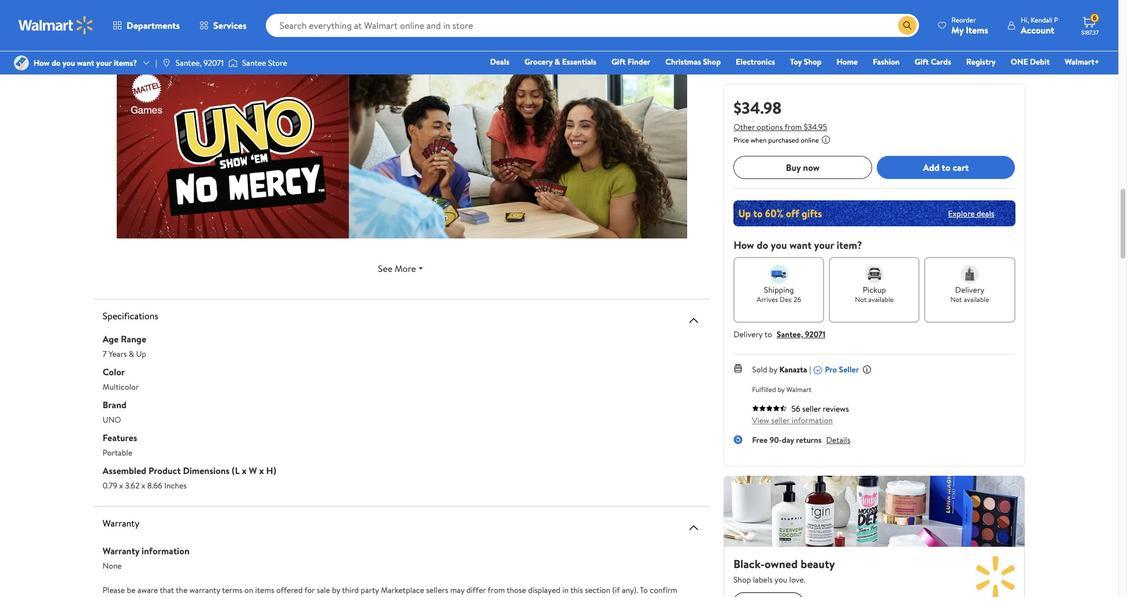 Task type: locate. For each thing, give the bounding box(es) containing it.
0 horizontal spatial the
[[176, 585, 188, 597]]

0 horizontal spatial seller
[[772, 415, 790, 427]]

1 vertical spatial you
[[771, 238, 787, 253]]

0 horizontal spatial santee,
[[176, 57, 202, 69]]

2 vertical spatial information
[[641, 597, 682, 598]]

please
[[374, 597, 396, 598]]

0 horizontal spatial want
[[77, 57, 94, 69]]

gift left cards
[[915, 56, 929, 68]]

from up feature
[[488, 585, 505, 597]]

seller down '4.375 stars out of 5, based on 56 seller reviews' element
[[772, 415, 790, 427]]

your left items? in the top of the page
[[96, 57, 112, 69]]

0 vertical spatial 92071
[[204, 57, 224, 69]]

shop right toy
[[804, 56, 822, 68]]

not inside the delivery not available
[[951, 295, 963, 305]]

delivery
[[956, 285, 985, 296], [734, 329, 763, 341]]

your left item?
[[815, 238, 835, 253]]

0 horizontal spatial for
[[224, 597, 235, 598]]

to left santee, 92071 button
[[765, 329, 773, 341]]

2 available from the left
[[964, 295, 990, 305]]

0 vertical spatial your
[[96, 57, 112, 69]]

add to cart
[[924, 161, 969, 174]]

finder
[[628, 56, 651, 68]]

buy now button
[[734, 156, 873, 179]]

0 horizontal spatial you
[[62, 57, 75, 69]]

not down intent image for pickup
[[856, 295, 867, 305]]

deals
[[977, 208, 995, 219]]

from inside the please be aware that the warranty terms on items offered for sale by third party marketplace sellers may differ from those displayed in this section (if any). to confirm warranty terms on an item offered for sale by a third party marketplace seller, please use the 'contact seller' feature on the third party marketplace seller's information pag
[[488, 585, 505, 597]]

1 horizontal spatial not
[[951, 295, 963, 305]]

santee, down services popup button
[[176, 57, 202, 69]]

0 horizontal spatial &
[[129, 348, 134, 360]]

you up intent image for shipping
[[771, 238, 787, 253]]

items?
[[114, 57, 137, 69]]

details button
[[827, 435, 851, 446]]

fashion
[[873, 56, 900, 68]]

0 vertical spatial &
[[555, 56, 560, 68]]

1 available from the left
[[869, 295, 894, 305]]

|
[[156, 57, 157, 69], [810, 364, 812, 376]]

warranty up item
[[190, 585, 220, 597]]

delivery inside the delivery not available
[[956, 285, 985, 296]]

seller
[[803, 404, 821, 415], [772, 415, 790, 427]]

displayed
[[528, 585, 561, 597]]

1 horizontal spatial shop
[[804, 56, 822, 68]]

| right kanazta
[[810, 364, 812, 376]]

to for delivery
[[765, 329, 773, 341]]

how
[[34, 57, 50, 69], [734, 238, 755, 253]]

1 horizontal spatial you
[[771, 238, 787, 253]]

1 horizontal spatial delivery
[[956, 285, 985, 296]]

seller for view
[[772, 415, 790, 427]]

0 horizontal spatial available
[[869, 295, 894, 305]]

1 shop from the left
[[703, 56, 721, 68]]

0 vertical spatial do
[[52, 57, 61, 69]]

warranty down please
[[103, 597, 133, 598]]

1 horizontal spatial on
[[245, 585, 253, 597]]

how do you want your item?
[[734, 238, 863, 253]]

& left up at the left bottom
[[129, 348, 134, 360]]

1 vertical spatial information
[[142, 545, 190, 558]]

the down those
[[518, 597, 529, 598]]

shop right the christmas
[[703, 56, 721, 68]]

1 vertical spatial do
[[757, 238, 769, 253]]

1 horizontal spatial the
[[412, 597, 424, 598]]

0 vertical spatial how
[[34, 57, 50, 69]]

inches
[[164, 480, 187, 492]]

&
[[555, 56, 560, 68], [129, 348, 134, 360]]

1 warranty from the top
[[103, 517, 139, 530]]

portable
[[103, 447, 132, 459]]

christmas
[[666, 56, 701, 68]]

third down displayed
[[531, 597, 548, 598]]

departments
[[127, 19, 180, 32]]

1 vertical spatial how
[[734, 238, 755, 253]]

0 vertical spatial warranty
[[103, 517, 139, 530]]

want left item?
[[790, 238, 812, 253]]

warranty up none at the left bottom of page
[[103, 545, 139, 558]]

from up purchased
[[785, 121, 802, 133]]

available down intent image for delivery
[[964, 295, 990, 305]]

not for delivery
[[951, 295, 963, 305]]

on
[[245, 585, 253, 597], [158, 597, 166, 598], [507, 597, 516, 598]]

0 horizontal spatial shop
[[703, 56, 721, 68]]

information inside the please be aware that the warranty terms on items offered for sale by third party marketplace sellers may differ from those displayed in this section (if any). to confirm warranty terms on an item offered for sale by a third party marketplace seller, please use the 'contact seller' feature on the third party marketplace seller's information pag
[[641, 597, 682, 598]]

deals link
[[485, 56, 515, 68]]

1 horizontal spatial do
[[757, 238, 769, 253]]

0 horizontal spatial |
[[156, 57, 157, 69]]

0 horizontal spatial how
[[34, 57, 50, 69]]

1 horizontal spatial sale
[[317, 585, 330, 597]]

92071
[[204, 57, 224, 69], [805, 329, 826, 341]]

the up item
[[176, 585, 188, 597]]

marketplace left seller,
[[307, 597, 350, 598]]

2 shop from the left
[[804, 56, 822, 68]]

available inside pickup not available
[[869, 295, 894, 305]]

1 horizontal spatial 92071
[[805, 329, 826, 341]]

0 horizontal spatial do
[[52, 57, 61, 69]]

1 horizontal spatial seller
[[803, 404, 821, 415]]

(l
[[232, 465, 240, 477]]

1 vertical spatial from
[[488, 585, 505, 597]]

0 horizontal spatial 92071
[[204, 57, 224, 69]]

on down that
[[158, 597, 166, 598]]

up to sixty percent off deals. shop now. image
[[734, 201, 1016, 227]]

6 $187.37
[[1082, 13, 1099, 36]]

1 horizontal spatial warranty
[[190, 585, 220, 597]]

0 vertical spatial for
[[305, 585, 315, 597]]

marketplace up the use
[[381, 585, 424, 597]]

0 horizontal spatial from
[[488, 585, 505, 597]]

pro seller
[[825, 364, 859, 376]]

delivery down intent image for delivery
[[956, 285, 985, 296]]

1 vertical spatial warranty
[[103, 545, 139, 558]]

do
[[52, 57, 61, 69], [757, 238, 769, 253]]

warranty
[[190, 585, 220, 597], [103, 597, 133, 598]]

1 vertical spatial |
[[810, 364, 812, 376]]

see more
[[378, 262, 416, 275]]

delivery up sold in the right of the page
[[734, 329, 763, 341]]

available down intent image for pickup
[[869, 295, 894, 305]]

age range 7 years & up color multicolor brand uno features portable assembled product dimensions (l x w x h) 0.79 x 3.62 x 8.66 inches
[[103, 333, 276, 492]]

1 vertical spatial &
[[129, 348, 134, 360]]

differ
[[467, 585, 486, 597]]

6
[[1093, 13, 1097, 23]]

1 gift from the left
[[612, 56, 626, 68]]

1 horizontal spatial gift
[[915, 56, 929, 68]]

third right a
[[268, 597, 285, 598]]

christmas shop link
[[661, 56, 726, 68]]

1 vertical spatial warranty
[[103, 597, 133, 598]]

services button
[[190, 12, 257, 39]]

offered right item
[[196, 597, 223, 598]]

want left items? in the top of the page
[[77, 57, 94, 69]]

party right a
[[286, 597, 305, 598]]

0 horizontal spatial offered
[[196, 597, 223, 598]]

from inside $34.98 other options from $34.95
[[785, 121, 802, 133]]

1 vertical spatial want
[[790, 238, 812, 253]]

do down the walmart image
[[52, 57, 61, 69]]

you for how do you want your items?
[[62, 57, 75, 69]]

seller right 56
[[803, 404, 821, 415]]

1 horizontal spatial your
[[815, 238, 835, 253]]

& right grocery
[[555, 56, 560, 68]]

1 horizontal spatial how
[[734, 238, 755, 253]]

1 horizontal spatial offered
[[276, 585, 303, 597]]

gift left "finder"
[[612, 56, 626, 68]]

may
[[450, 585, 465, 597]]

you down the walmart image
[[62, 57, 75, 69]]

for right items
[[305, 585, 315, 597]]

to
[[942, 161, 951, 174], [765, 329, 773, 341]]

when
[[751, 135, 767, 145]]

0 horizontal spatial to
[[765, 329, 773, 341]]

not down intent image for delivery
[[951, 295, 963, 305]]

1 vertical spatial your
[[815, 238, 835, 253]]

registry link
[[962, 56, 1001, 68]]

0 horizontal spatial  image
[[14, 56, 29, 71]]

1 horizontal spatial information
[[641, 597, 682, 598]]

the
[[176, 585, 188, 597], [412, 597, 424, 598], [518, 597, 529, 598]]

sold
[[752, 364, 768, 376]]

on down those
[[507, 597, 516, 598]]

0 vertical spatial delivery
[[956, 285, 985, 296]]

dimensions
[[183, 465, 230, 477]]

santee, down dec
[[777, 329, 804, 341]]

do for how do you want your items?
[[52, 57, 61, 69]]

information down confirm at the right bottom of the page
[[641, 597, 682, 598]]

1 not from the left
[[856, 295, 867, 305]]

2 not from the left
[[951, 295, 963, 305]]

the right the use
[[412, 597, 424, 598]]

hi, kendall p account
[[1021, 15, 1059, 36]]

terms left items
[[222, 585, 243, 597]]

party up seller,
[[361, 585, 379, 597]]

section
[[585, 585, 611, 597]]

information up that
[[142, 545, 190, 558]]

marketplace
[[381, 585, 424, 597], [307, 597, 350, 598], [570, 597, 614, 598]]

items
[[966, 23, 989, 36]]

0 vertical spatial to
[[942, 161, 951, 174]]

home
[[837, 56, 858, 68]]

1 vertical spatial sale
[[237, 597, 250, 598]]

party down the in
[[550, 597, 568, 598]]

1 horizontal spatial to
[[942, 161, 951, 174]]

for
[[305, 585, 315, 597], [224, 597, 235, 598]]

1 vertical spatial delivery
[[734, 329, 763, 341]]

explore deals link
[[944, 203, 1000, 224]]

view seller information
[[752, 415, 833, 427]]

use
[[398, 597, 410, 598]]

 image
[[14, 56, 29, 71], [228, 57, 238, 69], [162, 58, 171, 68]]

offered right items
[[276, 585, 303, 597]]

pro seller info image
[[863, 365, 872, 375]]

now
[[803, 161, 820, 174]]

26
[[794, 295, 802, 305]]

0 vertical spatial |
[[156, 57, 157, 69]]

1 horizontal spatial santee,
[[777, 329, 804, 341]]

warranty up warranty information
[[103, 517, 139, 530]]

third up seller,
[[342, 585, 359, 597]]

aware
[[138, 585, 158, 597]]

offered
[[276, 585, 303, 597], [196, 597, 223, 598]]

specifications image
[[687, 314, 701, 328]]

third
[[342, 585, 359, 597], [268, 597, 285, 598], [531, 597, 548, 598]]

1 horizontal spatial from
[[785, 121, 802, 133]]

gift for gift cards
[[915, 56, 929, 68]]

1 vertical spatial terms
[[135, 597, 156, 598]]

0 horizontal spatial your
[[96, 57, 112, 69]]

information up 'returns'
[[792, 415, 833, 427]]

0 vertical spatial you
[[62, 57, 75, 69]]

| right items? in the top of the page
[[156, 57, 157, 69]]

0 vertical spatial from
[[785, 121, 802, 133]]

2 horizontal spatial information
[[792, 415, 833, 427]]

0 vertical spatial terms
[[222, 585, 243, 597]]

features
[[103, 432, 137, 444]]

0 vertical spatial want
[[77, 57, 94, 69]]

to left cart at right top
[[942, 161, 951, 174]]

do up shipping
[[757, 238, 769, 253]]

& inside the age range 7 years & up color multicolor brand uno features portable assembled product dimensions (l x w x h) 0.79 x 3.62 x 8.66 inches
[[129, 348, 134, 360]]

 image left the santee
[[228, 57, 238, 69]]

on left items
[[245, 585, 253, 597]]

specifications
[[103, 310, 158, 322]]

0.79
[[103, 480, 117, 492]]

2 warranty from the top
[[103, 545, 139, 558]]

92071 up pro
[[805, 329, 826, 341]]

2 horizontal spatial  image
[[228, 57, 238, 69]]

multicolor
[[103, 381, 139, 393]]

available for delivery
[[964, 295, 990, 305]]

terms down aware
[[135, 597, 156, 598]]

$187.37
[[1082, 28, 1099, 36]]

92071 down services popup button
[[204, 57, 224, 69]]

1 horizontal spatial |
[[810, 364, 812, 376]]

 image down the walmart image
[[14, 56, 29, 71]]

sale
[[317, 585, 330, 597], [237, 597, 250, 598]]

marketplace down the section
[[570, 597, 614, 598]]

 image for how do you want your items?
[[14, 56, 29, 71]]

0 horizontal spatial marketplace
[[307, 597, 350, 598]]

2 gift from the left
[[915, 56, 929, 68]]

toy shop link
[[785, 56, 827, 68]]

that
[[160, 585, 174, 597]]

 image for santee, 92071
[[162, 58, 171, 68]]

to inside add to cart "button"
[[942, 161, 951, 174]]

0 horizontal spatial not
[[856, 295, 867, 305]]

90-
[[770, 435, 782, 446]]

 image left santee, 92071
[[162, 58, 171, 68]]

0 horizontal spatial on
[[158, 597, 166, 598]]

Walmart Site-Wide search field
[[266, 14, 920, 37]]

debit
[[1031, 56, 1050, 68]]

$34.98
[[734, 97, 782, 119]]

1 horizontal spatial want
[[790, 238, 812, 253]]

legal information image
[[822, 135, 831, 145]]

you for how do you want your item?
[[771, 238, 787, 253]]

not inside pickup not available
[[856, 295, 867, 305]]

delivery for not
[[956, 285, 985, 296]]

want for items?
[[77, 57, 94, 69]]

1 horizontal spatial  image
[[162, 58, 171, 68]]

$34.95
[[804, 121, 828, 133]]

you
[[62, 57, 75, 69], [771, 238, 787, 253]]

for left a
[[224, 597, 235, 598]]

sellers
[[426, 585, 449, 597]]

0 horizontal spatial delivery
[[734, 329, 763, 341]]

available inside the delivery not available
[[964, 295, 990, 305]]

Search search field
[[266, 14, 920, 37]]



Task type: vqa. For each thing, say whether or not it's contained in the screenshot.
WARRANTY INFORMATION
yes



Task type: describe. For each thing, give the bounding box(es) containing it.
delivery to santee, 92071
[[734, 329, 826, 341]]

gift finder
[[612, 56, 651, 68]]

to
[[640, 585, 648, 597]]

color
[[103, 366, 125, 379]]

other
[[734, 121, 755, 133]]

 image for santee store
[[228, 57, 238, 69]]

santee
[[242, 57, 266, 69]]

age
[[103, 333, 119, 346]]

deals
[[490, 56, 510, 68]]

please
[[103, 585, 125, 597]]

kanazta
[[780, 364, 808, 376]]

fashion link
[[868, 56, 905, 68]]

x right w
[[259, 465, 264, 477]]

view
[[752, 415, 770, 427]]

an
[[168, 597, 177, 598]]

seller's
[[616, 597, 639, 598]]

shop for christmas shop
[[703, 56, 721, 68]]

0 horizontal spatial sale
[[237, 597, 250, 598]]

grocery & essentials link
[[520, 56, 602, 68]]

shipping
[[764, 285, 794, 296]]

price
[[734, 135, 749, 145]]

buy
[[786, 161, 801, 174]]

intent image for delivery image
[[961, 265, 980, 284]]

want for item?
[[790, 238, 812, 253]]

reorder my items
[[952, 15, 989, 36]]

intent image for shipping image
[[770, 265, 789, 284]]

not for pickup
[[856, 295, 867, 305]]

explore
[[949, 208, 975, 219]]

delivery not available
[[951, 285, 990, 305]]

services
[[213, 19, 247, 32]]

search icon image
[[903, 21, 913, 30]]

gift cards
[[915, 56, 952, 68]]

one debit link
[[1006, 56, 1056, 68]]

toy shop
[[791, 56, 822, 68]]

account
[[1021, 23, 1055, 36]]

0 horizontal spatial information
[[142, 545, 190, 558]]

x left 3.62
[[119, 480, 123, 492]]

departments button
[[103, 12, 190, 39]]

this
[[571, 585, 583, 597]]

0 vertical spatial warranty
[[190, 585, 220, 597]]

(if
[[613, 585, 620, 597]]

one
[[1011, 56, 1029, 68]]

x right 3.62
[[142, 480, 145, 492]]

your for items?
[[96, 57, 112, 69]]

up
[[136, 348, 146, 360]]

1 horizontal spatial marketplace
[[381, 585, 424, 597]]

1 vertical spatial for
[[224, 597, 235, 598]]

warranty image
[[687, 521, 701, 535]]

purchased
[[769, 135, 799, 145]]

kendall
[[1031, 15, 1053, 25]]

intent image for pickup image
[[866, 265, 884, 284]]

x right the (l
[[242, 465, 247, 477]]

be
[[127, 585, 136, 597]]

any).
[[622, 585, 638, 597]]

1 horizontal spatial party
[[361, 585, 379, 597]]

item?
[[837, 238, 863, 253]]

seller
[[839, 364, 859, 376]]

delivery for to
[[734, 329, 763, 341]]

1 vertical spatial offered
[[196, 597, 223, 598]]

0 vertical spatial sale
[[317, 585, 330, 597]]

2 horizontal spatial on
[[507, 597, 516, 598]]

how do you want your items?
[[34, 57, 137, 69]]

in
[[563, 585, 569, 597]]

56
[[792, 404, 801, 415]]

1 vertical spatial santee,
[[777, 329, 804, 341]]

day
[[782, 435, 795, 446]]

0 vertical spatial santee,
[[176, 57, 202, 69]]

4.375 stars out of 5, based on 56 seller reviews element
[[752, 405, 787, 412]]

details
[[827, 435, 851, 446]]

0 horizontal spatial party
[[286, 597, 305, 598]]

cart
[[953, 161, 969, 174]]

walmart image
[[19, 16, 94, 35]]

2 horizontal spatial marketplace
[[570, 597, 614, 598]]

price when purchased online
[[734, 135, 819, 145]]

christmas shop
[[666, 56, 721, 68]]

options
[[757, 121, 783, 133]]

warranty for warranty
[[103, 517, 139, 530]]

1 horizontal spatial &
[[555, 56, 560, 68]]

0 horizontal spatial third
[[268, 597, 285, 598]]

brand
[[103, 399, 127, 411]]

product
[[149, 465, 181, 477]]

store
[[268, 57, 287, 69]]

home link
[[832, 56, 864, 68]]

56 seller reviews
[[792, 404, 849, 415]]

grocery & essentials
[[525, 56, 597, 68]]

confirm
[[650, 585, 678, 597]]

dec
[[780, 295, 792, 305]]

2 horizontal spatial the
[[518, 597, 529, 598]]

0 horizontal spatial warranty
[[103, 597, 133, 598]]

pickup not available
[[856, 285, 894, 305]]

0 vertical spatial offered
[[276, 585, 303, 597]]

how for how do you want your item?
[[734, 238, 755, 253]]

available for pickup
[[869, 295, 894, 305]]

your for item?
[[815, 238, 835, 253]]

h)
[[266, 465, 276, 477]]

see
[[378, 262, 393, 275]]

how for how do you want your items?
[[34, 57, 50, 69]]

seller'
[[457, 597, 478, 598]]

shop for toy shop
[[804, 56, 822, 68]]

electronics link
[[731, 56, 781, 68]]

online
[[801, 135, 819, 145]]

buy now
[[786, 161, 820, 174]]

reorder
[[952, 15, 976, 25]]

0 horizontal spatial terms
[[135, 597, 156, 598]]

1 horizontal spatial for
[[305, 585, 315, 597]]

hi,
[[1021, 15, 1030, 25]]

add to cart button
[[877, 156, 1016, 179]]

electronics
[[736, 56, 776, 68]]

more
[[395, 262, 416, 275]]

please be aware that the warranty terms on items offered for sale by third party marketplace sellers may differ from those displayed in this section (if any). to confirm warranty terms on an item offered for sale by a third party marketplace seller, please use the 'contact seller' feature on the third party marketplace seller's information pag
[[103, 585, 701, 598]]

1 horizontal spatial terms
[[222, 585, 243, 597]]

p
[[1055, 15, 1059, 25]]

warranty for warranty information
[[103, 545, 139, 558]]

1 horizontal spatial third
[[342, 585, 359, 597]]

pickup
[[863, 285, 887, 296]]

do for how do you want your item?
[[757, 238, 769, 253]]

to for add
[[942, 161, 951, 174]]

range
[[121, 333, 146, 346]]

2 horizontal spatial party
[[550, 597, 568, 598]]

0 vertical spatial information
[[792, 415, 833, 427]]

assembled
[[103, 465, 146, 477]]

1 vertical spatial 92071
[[805, 329, 826, 341]]

santee store
[[242, 57, 287, 69]]

2 horizontal spatial third
[[531, 597, 548, 598]]

add
[[924, 161, 940, 174]]

gift cards link
[[910, 56, 957, 68]]

santee, 92071
[[176, 57, 224, 69]]

gift finder link
[[607, 56, 656, 68]]

those
[[507, 585, 527, 597]]

seller for 56
[[803, 404, 821, 415]]

gift for gift finder
[[612, 56, 626, 68]]

walmart+
[[1065, 56, 1100, 68]]

returns
[[796, 435, 822, 446]]

free 90-day returns details
[[752, 435, 851, 446]]



